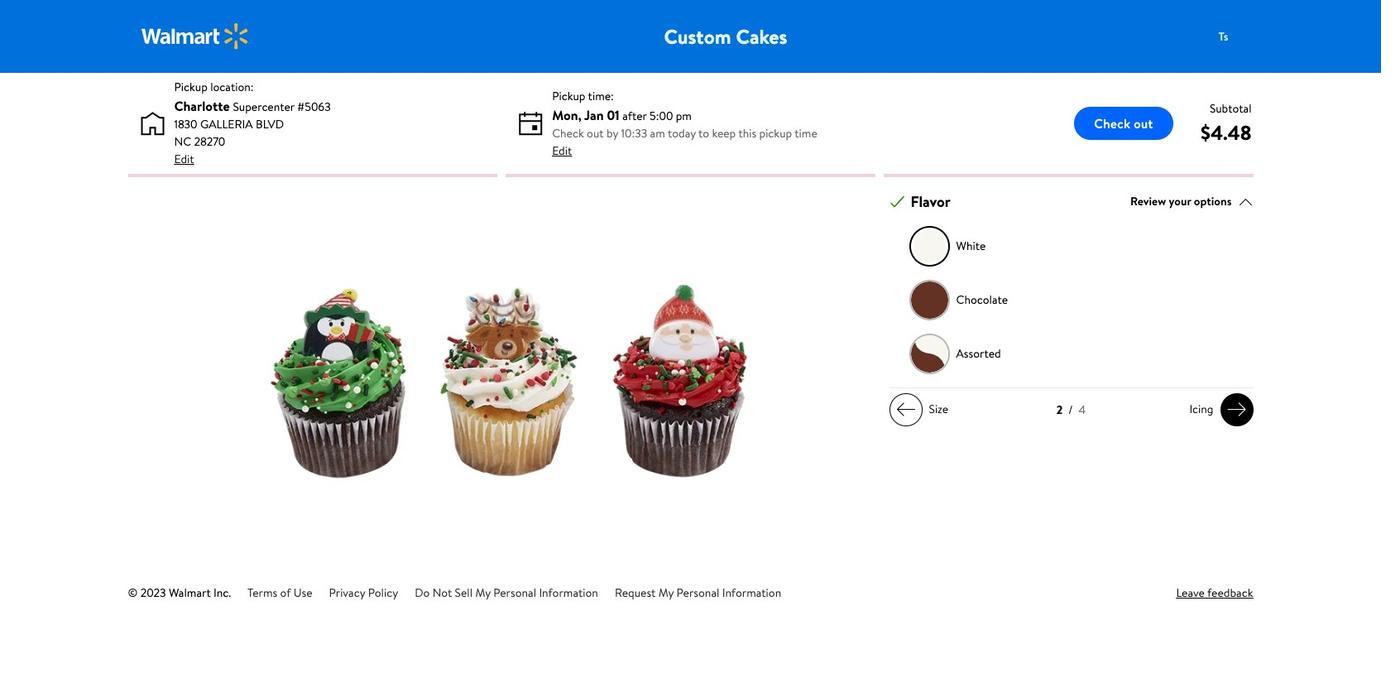 Task type: locate. For each thing, give the bounding box(es) containing it.
icing
[[1190, 401, 1214, 417]]

2 information from the left
[[722, 584, 782, 601]]

white
[[957, 238, 986, 254]]

up arrow image
[[1239, 194, 1254, 209]]

1 horizontal spatial icon for continue arrow image
[[1227, 399, 1247, 420]]

personal right request
[[677, 584, 720, 601]]

icon for continue arrow image right icing
[[1227, 399, 1247, 420]]

ts button
[[1207, 20, 1274, 53]]

options
[[1194, 193, 1232, 210]]

galleria
[[200, 116, 253, 132]]

sell
[[455, 584, 473, 601]]

pickup time: mon, jan 01 after 5:00 pm check out by 10:33 am today to keep this pickup time edit
[[552, 87, 818, 159]]

1830
[[174, 116, 198, 132]]

personal
[[494, 584, 536, 601], [677, 584, 720, 601]]

check
[[1094, 114, 1131, 132], [552, 125, 584, 141]]

5:00
[[650, 107, 673, 124]]

out up review
[[1134, 114, 1154, 132]]

2 personal from the left
[[677, 584, 720, 601]]

icon for continue arrow image
[[896, 399, 916, 420], [1227, 399, 1247, 420]]

0 horizontal spatial my
[[476, 584, 491, 601]]

check inside "button"
[[1094, 114, 1131, 132]]

0 horizontal spatial icon for continue arrow image
[[896, 399, 916, 420]]

feedback
[[1208, 584, 1254, 601]]

5063
[[305, 99, 331, 115]]

privacy
[[329, 584, 365, 601]]

01
[[607, 106, 620, 124]]

edit link down mon, at top
[[552, 142, 572, 159]]

icon for continue arrow image inside "size" link
[[896, 399, 916, 420]]

edit down mon, at top
[[552, 142, 572, 159]]

this
[[739, 125, 757, 141]]

edit link down nc
[[174, 151, 194, 168]]

personal right sell
[[494, 584, 536, 601]]

check out button
[[1075, 107, 1173, 140]]

0 horizontal spatial pickup
[[174, 79, 208, 95]]

custom cakes
[[664, 22, 788, 50]]

walmart
[[169, 584, 211, 601]]

1 horizontal spatial my
[[659, 584, 674, 601]]

today
[[668, 125, 696, 141]]

0 horizontal spatial out
[[587, 125, 604, 141]]

subtotal $4.48
[[1201, 100, 1252, 146]]

©
[[128, 584, 138, 601]]

nc
[[174, 133, 191, 150]]

0 horizontal spatial edit
[[174, 151, 194, 167]]

1 horizontal spatial information
[[722, 584, 782, 601]]

2 icon for continue arrow image from the left
[[1227, 399, 1247, 420]]

request my personal information
[[615, 584, 782, 601]]

2
[[1057, 401, 1063, 418]]

my right sell
[[476, 584, 491, 601]]

pickup inside pickup time: mon, jan 01 after 5:00 pm check out by 10:33 am today to keep this pickup time edit
[[552, 87, 586, 104]]

28270
[[194, 133, 225, 150]]

ts
[[1219, 28, 1229, 44]]

1 horizontal spatial personal
[[677, 584, 720, 601]]

4
[[1079, 401, 1086, 418]]

icon for continue arrow image left size
[[896, 399, 916, 420]]

pickup up charlotte
[[174, 79, 208, 95]]

review
[[1131, 193, 1167, 210]]

edit
[[552, 142, 572, 159], [174, 151, 194, 167]]

0 horizontal spatial check
[[552, 125, 584, 141]]

1 horizontal spatial edit
[[552, 142, 572, 159]]

out
[[1134, 114, 1154, 132], [587, 125, 604, 141]]

review your options element
[[1131, 193, 1232, 210]]

0 horizontal spatial personal
[[494, 584, 536, 601]]

terms
[[248, 584, 277, 601]]

1 horizontal spatial check
[[1094, 114, 1131, 132]]

time
[[795, 125, 818, 141]]

do
[[415, 584, 430, 601]]

out left the "by"
[[587, 125, 604, 141]]

pickup
[[174, 79, 208, 95], [552, 87, 586, 104]]

your
[[1169, 193, 1192, 210]]

request
[[615, 584, 656, 601]]

1 icon for continue arrow image from the left
[[896, 399, 916, 420]]

inc.
[[214, 584, 231, 601]]

blvd
[[256, 116, 284, 132]]

cakes
[[736, 22, 788, 50]]

1 horizontal spatial out
[[1134, 114, 1154, 132]]

to
[[699, 125, 710, 141]]

chocolate
[[957, 292, 1008, 308]]

1 horizontal spatial pickup
[[552, 87, 586, 104]]

edit inside pickup time: mon, jan 01 after 5:00 pm check out by 10:33 am today to keep this pickup time edit
[[552, 142, 572, 159]]

© 2023 walmart inc.
[[128, 584, 231, 601]]

pickup inside pickup location: charlotte supercenter # 5063 1830 galleria blvd nc 28270 edit
[[174, 79, 208, 95]]

#
[[297, 99, 305, 115]]

pickup location: charlotte supercenter # 5063 1830 galleria blvd nc 28270 edit
[[174, 79, 331, 167]]

check inside pickup time: mon, jan 01 after 5:00 pm check out by 10:33 am today to keep this pickup time edit
[[552, 125, 584, 141]]

subtotal
[[1210, 100, 1252, 116]]

assorted
[[957, 345, 1001, 362]]

information
[[539, 584, 598, 601], [722, 584, 782, 601]]

edit down nc
[[174, 151, 194, 167]]

edit link
[[552, 142, 572, 159], [174, 151, 194, 168]]

out inside "button"
[[1134, 114, 1154, 132]]

pickup up mon, at top
[[552, 87, 586, 104]]

0 horizontal spatial information
[[539, 584, 598, 601]]

my right request
[[659, 584, 674, 601]]

my
[[476, 584, 491, 601], [659, 584, 674, 601]]

check out
[[1094, 114, 1154, 132]]



Task type: describe. For each thing, give the bounding box(es) containing it.
review your options
[[1131, 193, 1232, 210]]

size link
[[890, 393, 955, 426]]

flavor
[[911, 191, 951, 212]]

after
[[623, 107, 647, 124]]

0 horizontal spatial edit link
[[174, 151, 194, 168]]

pickup for mon,
[[552, 87, 586, 104]]

keep
[[712, 125, 736, 141]]

request my personal information link
[[615, 584, 782, 601]]

terms of use link
[[248, 584, 313, 601]]

icon for continue arrow image inside icing link
[[1227, 399, 1247, 420]]

charlotte
[[174, 97, 230, 115]]

1 personal from the left
[[494, 584, 536, 601]]

jan
[[585, 106, 604, 124]]

review your options link
[[1131, 191, 1254, 213]]

leave feedback
[[1177, 584, 1254, 601]]

pickup
[[760, 125, 792, 141]]

am
[[650, 125, 665, 141]]

out inside pickup time: mon, jan 01 after 5:00 pm check out by 10:33 am today to keep this pickup time edit
[[587, 125, 604, 141]]

pickup for charlotte
[[174, 79, 208, 95]]

do not sell my personal information
[[415, 584, 598, 601]]

1 my from the left
[[476, 584, 491, 601]]

pm
[[676, 107, 692, 124]]

privacy policy link
[[329, 584, 398, 601]]

terms of use
[[248, 584, 313, 601]]

not
[[433, 584, 452, 601]]

edit inside pickup location: charlotte supercenter # 5063 1830 galleria blvd nc 28270 edit
[[174, 151, 194, 167]]

$4.48
[[1201, 118, 1252, 146]]

location:
[[210, 79, 254, 95]]

2 my from the left
[[659, 584, 674, 601]]

1 information from the left
[[539, 584, 598, 601]]

back to walmart.com image
[[141, 23, 249, 50]]

time:
[[588, 87, 614, 104]]

privacy policy
[[329, 584, 398, 601]]

leave feedback button
[[1177, 584, 1254, 602]]

10:33
[[621, 125, 648, 141]]

ok image
[[890, 194, 905, 209]]

/
[[1069, 401, 1073, 418]]

custom
[[664, 22, 732, 50]]

do not sell my personal information link
[[415, 584, 598, 601]]

2 / 4
[[1057, 401, 1086, 418]]

size
[[929, 401, 949, 417]]

leave
[[1177, 584, 1205, 601]]

by
[[607, 125, 619, 141]]

mon,
[[552, 106, 582, 124]]

supercenter
[[233, 99, 295, 115]]

1 horizontal spatial edit link
[[552, 142, 572, 159]]

2023
[[140, 584, 166, 601]]

icing link
[[1183, 393, 1254, 426]]

policy
[[368, 584, 398, 601]]

of
[[280, 584, 291, 601]]

use
[[294, 584, 313, 601]]



Task type: vqa. For each thing, say whether or not it's contained in the screenshot.
time:
yes



